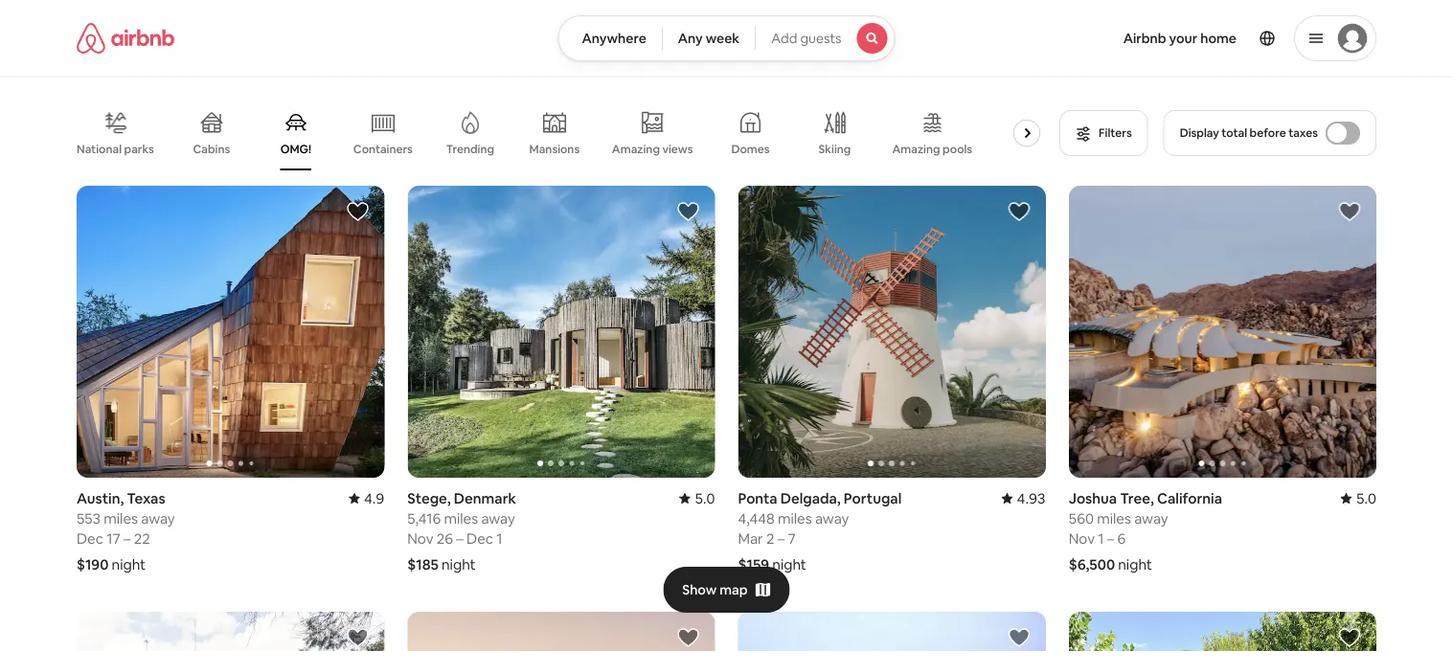 Task type: locate. For each thing, give the bounding box(es) containing it.
austin,
[[77, 489, 124, 508]]

add to wishlist: phoenix, arizona image
[[677, 627, 700, 650]]

5.0 out of 5 average rating image
[[680, 489, 715, 508], [1341, 489, 1377, 508]]

away down texas
[[141, 510, 175, 528]]

$159
[[738, 556, 770, 574]]

airbnb
[[1124, 30, 1167, 47]]

– left 6
[[1108, 530, 1115, 548]]

1 vertical spatial add to wishlist: austin, texas image
[[346, 627, 369, 650]]

total
[[1222, 126, 1248, 140]]

any week button
[[662, 15, 756, 61]]

3 – from the left
[[778, 530, 785, 548]]

– left 7 at the right of page
[[778, 530, 785, 548]]

nov inside stege, denmark 5,416 miles away nov 26 – dec 1 $185 night
[[408, 530, 434, 548]]

1 horizontal spatial 1
[[1099, 530, 1105, 548]]

1 5.0 from the left
[[695, 489, 715, 508]]

miles inside stege, denmark 5,416 miles away nov 26 – dec 1 $185 night
[[444, 510, 478, 528]]

add guests button
[[755, 15, 896, 61]]

miles inside austin, texas 553 miles away dec 17 – 22 $190 night
[[104, 510, 138, 528]]

0 horizontal spatial 5.0
[[695, 489, 715, 508]]

miles inside joshua tree, california 560 miles away nov 1 – 6 $6,500 night
[[1098, 510, 1132, 528]]

1 dec from the left
[[77, 530, 103, 548]]

560
[[1069, 510, 1094, 528]]

nov inside joshua tree, california 560 miles away nov 1 – 6 $6,500 night
[[1069, 530, 1095, 548]]

0 horizontal spatial 1
[[497, 530, 503, 548]]

1 horizontal spatial 5.0 out of 5 average rating image
[[1341, 489, 1377, 508]]

amazing left pools
[[893, 142, 941, 157]]

away
[[141, 510, 175, 528], [481, 510, 515, 528], [816, 510, 849, 528], [1135, 510, 1169, 528]]

anywhere
[[582, 30, 647, 47]]

profile element
[[919, 0, 1377, 77]]

night inside ponta delgada, portugal 4,448 miles away mar 2 – 7 $159 night
[[773, 556, 807, 574]]

night down 6
[[1119, 556, 1153, 574]]

$6,500
[[1069, 556, 1116, 574]]

2 – from the left
[[456, 530, 464, 548]]

4.93 out of 5 average rating image
[[1002, 489, 1046, 508]]

26
[[437, 530, 453, 548]]

group
[[77, 96, 1057, 171], [77, 186, 385, 478], [408, 186, 715, 478], [738, 186, 1046, 478], [1069, 186, 1377, 478], [77, 613, 385, 652], [408, 613, 715, 652], [738, 613, 1046, 652], [1069, 613, 1377, 652]]

1 5.0 out of 5 average rating image from the left
[[680, 489, 715, 508]]

4,448
[[738, 510, 775, 528]]

nov
[[408, 530, 434, 548], [1069, 530, 1095, 548]]

1 horizontal spatial dec
[[467, 530, 494, 548]]

4 away from the left
[[1135, 510, 1169, 528]]

– inside ponta delgada, portugal 4,448 miles away mar 2 – 7 $159 night
[[778, 530, 785, 548]]

0 horizontal spatial dec
[[77, 530, 103, 548]]

away inside austin, texas 553 miles away dec 17 – 22 $190 night
[[141, 510, 175, 528]]

1 horizontal spatial amazing
[[893, 142, 941, 157]]

2 5.0 from the left
[[1357, 489, 1377, 508]]

miles
[[104, 510, 138, 528], [444, 510, 478, 528], [778, 510, 812, 528], [1098, 510, 1132, 528]]

dec inside stege, denmark 5,416 miles away nov 26 – dec 1 $185 night
[[467, 530, 494, 548]]

1 left 6
[[1099, 530, 1105, 548]]

amazing views
[[612, 142, 693, 156]]

amazing for amazing views
[[612, 142, 660, 156]]

1 night from the left
[[112, 556, 146, 574]]

3 miles from the left
[[778, 510, 812, 528]]

filters button
[[1060, 110, 1149, 156]]

away down delgada,
[[816, 510, 849, 528]]

add to wishlist: roswell, new mexico image
[[1008, 627, 1031, 650]]

– inside joshua tree, california 560 miles away nov 1 – 6 $6,500 night
[[1108, 530, 1115, 548]]

2 miles from the left
[[444, 510, 478, 528]]

4 night from the left
[[1119, 556, 1153, 574]]

3 away from the left
[[816, 510, 849, 528]]

– right 26
[[456, 530, 464, 548]]

dec right 26
[[467, 530, 494, 548]]

add to wishlist: cedar city, utah image
[[1339, 627, 1362, 650]]

add to wishlist: ponta delgada, portugal image
[[1008, 200, 1031, 223]]

filters
[[1099, 126, 1132, 140]]

views
[[663, 142, 693, 156]]

1 inside joshua tree, california 560 miles away nov 1 – 6 $6,500 night
[[1099, 530, 1105, 548]]

1 horizontal spatial nov
[[1069, 530, 1095, 548]]

texas
[[127, 489, 165, 508]]

dec
[[77, 530, 103, 548], [467, 530, 494, 548]]

4.9 out of 5 average rating image
[[349, 489, 385, 508]]

california
[[1158, 489, 1223, 508]]

1 horizontal spatial 5.0
[[1357, 489, 1377, 508]]

–
[[124, 530, 131, 548], [456, 530, 464, 548], [778, 530, 785, 548], [1108, 530, 1115, 548]]

amazing left views
[[612, 142, 660, 156]]

2 1 from the left
[[1099, 530, 1105, 548]]

4.9
[[364, 489, 385, 508]]

1 away from the left
[[141, 510, 175, 528]]

miles up 6
[[1098, 510, 1132, 528]]

away down "tree,"
[[1135, 510, 1169, 528]]

2 away from the left
[[481, 510, 515, 528]]

your
[[1170, 30, 1198, 47]]

2 night from the left
[[442, 556, 476, 574]]

skiing
[[819, 142, 851, 157]]

miles up 26
[[444, 510, 478, 528]]

display total before taxes button
[[1164, 110, 1377, 156]]

omg!
[[281, 142, 311, 157]]

nov down 5,416
[[408, 530, 434, 548]]

4 – from the left
[[1108, 530, 1115, 548]]

– right 17
[[124, 530, 131, 548]]

5.0
[[695, 489, 715, 508], [1357, 489, 1377, 508]]

night down 22 at the bottom left of the page
[[112, 556, 146, 574]]

night inside joshua tree, california 560 miles away nov 1 – 6 $6,500 night
[[1119, 556, 1153, 574]]

None search field
[[558, 15, 896, 61]]

night down 7 at the right of page
[[773, 556, 807, 574]]

nov down 560
[[1069, 530, 1095, 548]]

show
[[683, 582, 717, 599]]

0 vertical spatial add to wishlist: austin, texas image
[[346, 200, 369, 223]]

night
[[112, 556, 146, 574], [442, 556, 476, 574], [773, 556, 807, 574], [1119, 556, 1153, 574]]

1 1 from the left
[[497, 530, 503, 548]]

joshua tree, california 560 miles away nov 1 – 6 $6,500 night
[[1069, 489, 1223, 574]]

0 horizontal spatial 5.0 out of 5 average rating image
[[680, 489, 715, 508]]

joshua
[[1069, 489, 1118, 508]]

4 miles from the left
[[1098, 510, 1132, 528]]

night down 26
[[442, 556, 476, 574]]

1 nov from the left
[[408, 530, 434, 548]]

show map button
[[663, 567, 790, 613]]

display
[[1180, 126, 1220, 140]]

0 horizontal spatial amazing
[[612, 142, 660, 156]]

5.0 out of 5 average rating image for joshua tree, california 560 miles away nov 1 – 6 $6,500 night
[[1341, 489, 1377, 508]]

amazing pools
[[893, 142, 973, 157]]

amazing
[[612, 142, 660, 156], [893, 142, 941, 157]]

1 – from the left
[[124, 530, 131, 548]]

away down denmark
[[481, 510, 515, 528]]

2 5.0 out of 5 average rating image from the left
[[1341, 489, 1377, 508]]

$185
[[408, 556, 439, 574]]

mansions
[[530, 142, 580, 157]]

2 nov from the left
[[1069, 530, 1095, 548]]

miles up 17
[[104, 510, 138, 528]]

night inside stege, denmark 5,416 miles away nov 26 – dec 1 $185 night
[[442, 556, 476, 574]]

5.0 for joshua tree, california 560 miles away nov 1 – 6 $6,500 night
[[1357, 489, 1377, 508]]

mar
[[738, 530, 764, 548]]

home
[[1201, 30, 1237, 47]]

lake
[[1018, 142, 1043, 157]]

$190
[[77, 556, 109, 574]]

add to wishlist: joshua tree, california image
[[1339, 200, 1362, 223]]

week
[[706, 30, 740, 47]]

5.0 out of 5 average rating image for stege, denmark 5,416 miles away nov 26 – dec 1 $185 night
[[680, 489, 715, 508]]

3 night from the left
[[773, 556, 807, 574]]

none search field containing anywhere
[[558, 15, 896, 61]]

– inside stege, denmark 5,416 miles away nov 26 – dec 1 $185 night
[[456, 530, 464, 548]]

miles up 7 at the right of page
[[778, 510, 812, 528]]

add to wishlist: austin, texas image
[[346, 200, 369, 223], [346, 627, 369, 650]]

2 dec from the left
[[467, 530, 494, 548]]

1 miles from the left
[[104, 510, 138, 528]]

1
[[497, 530, 503, 548], [1099, 530, 1105, 548]]

1 down denmark
[[497, 530, 503, 548]]

17
[[107, 530, 120, 548]]

dec down 553
[[77, 530, 103, 548]]

0 horizontal spatial nov
[[408, 530, 434, 548]]



Task type: describe. For each thing, give the bounding box(es) containing it.
dec inside austin, texas 553 miles away dec 17 – 22 $190 night
[[77, 530, 103, 548]]

airbnb your home link
[[1112, 18, 1249, 58]]

national parks
[[77, 142, 154, 156]]

2 add to wishlist: austin, texas image from the top
[[346, 627, 369, 650]]

22
[[134, 530, 150, 548]]

night inside austin, texas 553 miles away dec 17 – 22 $190 night
[[112, 556, 146, 574]]

add to wishlist: stege, denmark image
[[677, 200, 700, 223]]

show map
[[683, 582, 748, 599]]

ponta
[[738, 489, 778, 508]]

night for $159
[[773, 556, 807, 574]]

tree,
[[1121, 489, 1155, 508]]

any
[[678, 30, 703, 47]]

national
[[77, 142, 122, 156]]

stege, denmark 5,416 miles away nov 26 – dec 1 $185 night
[[408, 489, 516, 574]]

1 inside stege, denmark 5,416 miles away nov 26 – dec 1 $185 night
[[497, 530, 503, 548]]

containers
[[354, 142, 413, 157]]

austin, texas 553 miles away dec 17 – 22 $190 night
[[77, 489, 175, 574]]

6
[[1118, 530, 1126, 548]]

denmark
[[454, 489, 516, 508]]

add
[[772, 30, 798, 47]]

ponta delgada, portugal 4,448 miles away mar 2 – 7 $159 night
[[738, 489, 902, 574]]

anywhere button
[[558, 15, 663, 61]]

2
[[767, 530, 775, 548]]

domes
[[732, 142, 770, 157]]

portugal
[[844, 489, 902, 508]]

553
[[77, 510, 101, 528]]

stege,
[[408, 489, 451, 508]]

any week
[[678, 30, 740, 47]]

airbnb your home
[[1124, 30, 1237, 47]]

night for $185
[[442, 556, 476, 574]]

guests
[[801, 30, 842, 47]]

cabins
[[193, 142, 230, 157]]

away inside ponta delgada, portugal 4,448 miles away mar 2 – 7 $159 night
[[816, 510, 849, 528]]

pools
[[943, 142, 973, 157]]

7
[[788, 530, 796, 548]]

1 add to wishlist: austin, texas image from the top
[[346, 200, 369, 223]]

map
[[720, 582, 748, 599]]

add guests
[[772, 30, 842, 47]]

4.93
[[1017, 489, 1046, 508]]

– inside austin, texas 553 miles away dec 17 – 22 $190 night
[[124, 530, 131, 548]]

delgada,
[[781, 489, 841, 508]]

taxes
[[1289, 126, 1319, 140]]

before
[[1250, 126, 1287, 140]]

trending
[[446, 142, 495, 157]]

amazing for amazing pools
[[893, 142, 941, 157]]

group containing national parks
[[77, 96, 1057, 171]]

away inside stege, denmark 5,416 miles away nov 26 – dec 1 $185 night
[[481, 510, 515, 528]]

display total before taxes
[[1180, 126, 1319, 140]]

miles inside ponta delgada, portugal 4,448 miles away mar 2 – 7 $159 night
[[778, 510, 812, 528]]

5,416
[[408, 510, 441, 528]]

night for $6,500
[[1119, 556, 1153, 574]]

5.0 for stege, denmark 5,416 miles away nov 26 – dec 1 $185 night
[[695, 489, 715, 508]]

away inside joshua tree, california 560 miles away nov 1 – 6 $6,500 night
[[1135, 510, 1169, 528]]

parks
[[124, 142, 154, 156]]



Task type: vqa. For each thing, say whether or not it's contained in the screenshot.


